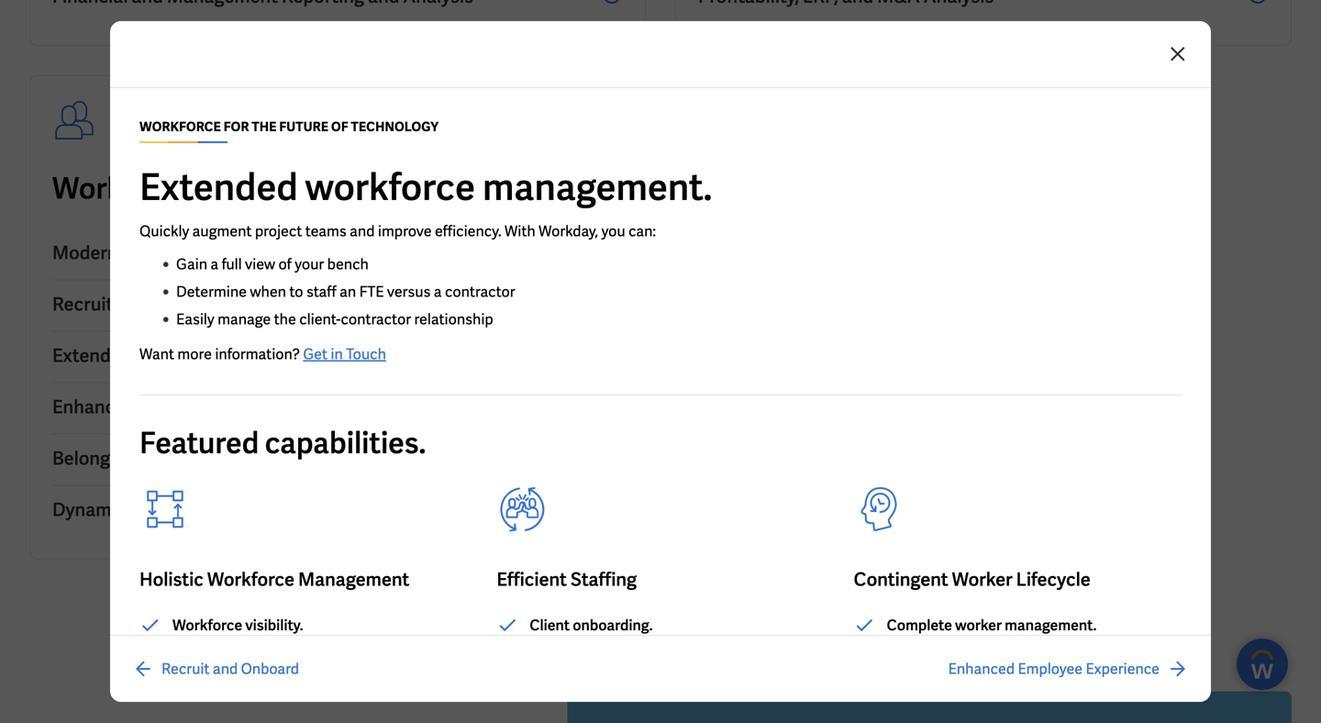 Task type: locate. For each thing, give the bounding box(es) containing it.
1 vertical spatial enhanced
[[948, 659, 1015, 679]]

1 horizontal spatial enhanced employee experience button
[[948, 658, 1189, 680]]

recruit and onboard
[[52, 292, 225, 316], [161, 659, 299, 679]]

0 vertical spatial a
[[211, 255, 219, 274]]

worker
[[955, 616, 1002, 635]]

a
[[211, 255, 219, 274], [434, 282, 442, 301]]

enhanced down worker
[[948, 659, 1015, 679]]

gain a full view of your bench determine when to staff an fte versus a contractor easily manage the client-contractor relationship
[[176, 255, 515, 329]]

lifecycle
[[1016, 568, 1091, 591]]

extended workforce management. dialog
[[0, 0, 1321, 723]]

of
[[385, 169, 412, 207], [278, 255, 292, 274]]

capabilities.
[[265, 424, 426, 462]]

1 vertical spatial recruit and onboard
[[161, 659, 299, 679]]

a right versus
[[434, 282, 442, 301]]

client
[[530, 616, 570, 635]]

employee up featured
[[139, 395, 221, 419]]

1 horizontal spatial experience
[[1086, 659, 1160, 679]]

workforce up quickly
[[52, 169, 192, 207]]

1 horizontal spatial extended
[[139, 163, 298, 211]]

workforce inside button
[[135, 344, 223, 367]]

a left the full
[[211, 255, 219, 274]]

enhanced employee experience button down 'complete worker management.'
[[948, 658, 1189, 680]]

of up quickly augment project teams and improve efficiency. with workday, you can:
[[385, 169, 412, 207]]

enhanced employee experience button inside "extended workforce management." dialog
[[948, 658, 1189, 680]]

enhanced employee experience button
[[52, 383, 623, 434], [948, 658, 1189, 680]]

contractor
[[445, 282, 515, 301], [341, 310, 411, 329]]

0 horizontal spatial contractor
[[341, 310, 411, 329]]

can:
[[629, 222, 656, 241]]

enhanced up belonging
[[52, 395, 136, 419]]

1 vertical spatial management
[[298, 568, 409, 591]]

0 vertical spatial recruit
[[52, 292, 113, 316]]

0 horizontal spatial enhanced employee experience
[[52, 395, 318, 419]]

belonging and diversity
[[52, 446, 249, 470]]

1 vertical spatial enhanced employee experience
[[948, 659, 1160, 679]]

workforce
[[52, 169, 192, 207], [135, 344, 223, 367], [207, 568, 295, 591], [173, 616, 242, 635]]

1 vertical spatial enhanced employee experience button
[[948, 658, 1189, 680]]

0 vertical spatial of
[[385, 169, 412, 207]]

1 vertical spatial contractor
[[341, 310, 411, 329]]

of for future
[[385, 169, 412, 207]]

recruit and onboard up want
[[52, 292, 225, 316]]

onboard inside "extended workforce management." dialog
[[241, 659, 299, 679]]

recruit and onboard down workforce visibility.
[[161, 659, 299, 679]]

of
[[331, 118, 348, 135]]

management inside dialog
[[298, 568, 409, 591]]

1 horizontal spatial onboard
[[241, 659, 299, 679]]

0 vertical spatial enhanced
[[52, 395, 136, 419]]

for
[[224, 118, 249, 135]]

1 vertical spatial employee
[[1018, 659, 1083, 679]]

0 vertical spatial contractor
[[445, 282, 515, 301]]

enhanced employee experience button down in at left
[[52, 383, 623, 434]]

enhanced employee experience inside "extended workforce management." dialog
[[948, 659, 1160, 679]]

0 horizontal spatial recruit
[[52, 292, 113, 316]]

onboarding.
[[573, 616, 653, 635]]

and up want
[[117, 292, 148, 316]]

employee inside "extended workforce management." dialog
[[1018, 659, 1083, 679]]

enhanced employee experience up featured
[[52, 395, 318, 419]]

0 vertical spatial employee
[[139, 395, 221, 419]]

0 vertical spatial enhanced employee experience
[[52, 395, 318, 419]]

extended inside button
[[52, 344, 132, 367]]

1 vertical spatial recruit
[[161, 659, 210, 679]]

complete
[[887, 616, 952, 635]]

technology
[[418, 169, 571, 207]]

1 horizontal spatial of
[[385, 169, 412, 207]]

an
[[340, 282, 356, 301]]

staff
[[306, 282, 337, 301]]

1 vertical spatial onboard
[[241, 659, 299, 679]]

0 horizontal spatial experience
[[225, 395, 318, 419]]

extended up augment
[[139, 163, 298, 211]]

0 vertical spatial extended
[[139, 163, 298, 211]]

0 vertical spatial management
[[226, 344, 337, 367]]

management. down lifecycle
[[1005, 616, 1097, 635]]

extended inside dialog
[[139, 163, 298, 211]]

1 horizontal spatial management.
[[1005, 616, 1097, 635]]

enhanced
[[52, 395, 136, 419], [948, 659, 1015, 679]]

featured capabilities.
[[139, 424, 426, 462]]

extended for extended workforce management
[[52, 344, 132, 367]]

management.
[[483, 163, 712, 211], [1005, 616, 1097, 635]]

and inside button
[[139, 446, 171, 470]]

belonging
[[52, 446, 136, 470]]

1 vertical spatial the
[[274, 310, 296, 329]]

recruit down modernized
[[52, 292, 113, 316]]

dynamic skills curation button
[[52, 486, 623, 536]]

holistic
[[139, 568, 204, 591]]

1 vertical spatial recruit and onboard button
[[132, 658, 299, 680]]

0 horizontal spatial management.
[[483, 163, 712, 211]]

the up project
[[242, 169, 286, 207]]

contractor down fte
[[341, 310, 411, 329]]

workforce
[[305, 163, 475, 211]]

0 horizontal spatial of
[[278, 255, 292, 274]]

workforce up workforce visibility.
[[207, 568, 295, 591]]

recruit
[[52, 292, 113, 316], [161, 659, 210, 679]]

0 vertical spatial management.
[[483, 163, 712, 211]]

1 horizontal spatial recruit
[[161, 659, 210, 679]]

onboard down visibility.
[[241, 659, 299, 679]]

1 horizontal spatial employee
[[1018, 659, 1083, 679]]

management. up you
[[483, 163, 712, 211]]

diversity
[[175, 446, 249, 470]]

worker
[[952, 568, 1013, 591]]

future
[[279, 118, 329, 135]]

project
[[255, 222, 302, 241]]

and
[[350, 222, 375, 241], [117, 292, 148, 316], [139, 446, 171, 470], [213, 659, 238, 679]]

curation
[[177, 498, 251, 522]]

1 vertical spatial extended
[[52, 344, 132, 367]]

extended workforce management
[[52, 344, 337, 367]]

0 horizontal spatial enhanced
[[52, 395, 136, 419]]

0 vertical spatial enhanced employee experience button
[[52, 383, 623, 434]]

1 vertical spatial of
[[278, 255, 292, 274]]

of left your
[[278, 255, 292, 274]]

management. for complete worker management.
[[1005, 616, 1097, 635]]

easily
[[176, 310, 214, 329]]

of for view
[[278, 255, 292, 274]]

relationship
[[414, 310, 493, 329]]

visibility.
[[245, 616, 303, 635]]

employee
[[139, 395, 221, 419], [1018, 659, 1083, 679]]

1 vertical spatial management.
[[1005, 616, 1097, 635]]

0 vertical spatial the
[[242, 169, 286, 207]]

staffing
[[571, 568, 637, 591]]

1 horizontal spatial a
[[434, 282, 442, 301]]

extended
[[139, 163, 298, 211], [52, 344, 132, 367]]

enhanced employee experience
[[52, 395, 318, 419], [948, 659, 1160, 679]]

0 horizontal spatial extended
[[52, 344, 132, 367]]

the
[[242, 169, 286, 207], [274, 310, 296, 329]]

employee down 'complete worker management.'
[[1018, 659, 1083, 679]]

of inside the gain a full view of your bench determine when to staff an fte versus a contractor easily manage the client-contractor relationship
[[278, 255, 292, 274]]

enhanced employee experience down 'complete worker management.'
[[948, 659, 1160, 679]]

1 horizontal spatial enhanced
[[948, 659, 1015, 679]]

workforce down 'holistic'
[[173, 616, 242, 635]]

holistic workforce management
[[139, 568, 409, 591]]

versus
[[387, 282, 431, 301]]

teams
[[305, 222, 347, 241]]

management down manage
[[226, 344, 337, 367]]

hr
[[155, 241, 180, 265]]

information?
[[215, 345, 300, 364]]

management down dynamic skills curation 'button' on the left bottom of page
[[298, 568, 409, 591]]

management
[[226, 344, 337, 367], [298, 568, 409, 591]]

and up skills
[[139, 446, 171, 470]]

workforce
[[139, 118, 221, 135]]

quickly augment project teams and improve efficiency. with workday, you can:
[[139, 222, 656, 241]]

dynamic skills curation
[[52, 498, 251, 522]]

1 horizontal spatial enhanced employee experience
[[948, 659, 1160, 679]]

workforce down easily
[[135, 344, 223, 367]]

experience
[[225, 395, 318, 419], [1086, 659, 1160, 679]]

gain
[[176, 255, 207, 274]]

extended left want
[[52, 344, 132, 367]]

contractor up relationship
[[445, 282, 515, 301]]

0 horizontal spatial a
[[211, 255, 219, 274]]

management for extended workforce management
[[226, 344, 337, 367]]

management inside button
[[226, 344, 337, 367]]

1 vertical spatial experience
[[1086, 659, 1160, 679]]

more
[[177, 345, 212, 364]]

0 horizontal spatial enhanced employee experience button
[[52, 383, 623, 434]]

0 horizontal spatial onboard
[[152, 292, 225, 316]]

recruit down workforce visibility.
[[161, 659, 210, 679]]

the down to
[[274, 310, 296, 329]]

recruit and onboard inside "extended workforce management." dialog
[[161, 659, 299, 679]]

recruit and onboard button
[[52, 280, 623, 332], [132, 658, 299, 680]]

onboard down 'gain' at the top left
[[152, 292, 225, 316]]

0 horizontal spatial employee
[[139, 395, 221, 419]]

enhanced inside "extended workforce management." dialog
[[948, 659, 1015, 679]]

0 vertical spatial recruit and onboard button
[[52, 280, 623, 332]]



Task type: vqa. For each thing, say whether or not it's contained in the screenshot.
rightmost Story
no



Task type: describe. For each thing, give the bounding box(es) containing it.
extended for extended workforce management.
[[139, 163, 298, 211]]

dynamic
[[52, 498, 126, 522]]

you
[[602, 222, 626, 241]]

quickly
[[139, 222, 189, 241]]

recruit inside "extended workforce management." dialog
[[161, 659, 210, 679]]

technology
[[351, 118, 439, 135]]

extended workforce management.
[[139, 163, 712, 211]]

with
[[505, 222, 536, 241]]

service
[[184, 241, 246, 265]]

and down workforce visibility.
[[213, 659, 238, 679]]

improve
[[378, 222, 432, 241]]

management for holistic workforce management
[[298, 568, 409, 591]]

delivery
[[250, 241, 318, 265]]

contingent worker lifecycle
[[854, 568, 1091, 591]]

complete worker management.
[[887, 616, 1097, 635]]

1 horizontal spatial contractor
[[445, 282, 515, 301]]

extended workforce management button
[[52, 332, 623, 383]]

0 vertical spatial onboard
[[152, 292, 225, 316]]

contingent
[[854, 568, 948, 591]]

employee for enhanced employee experience button in the "extended workforce management." dialog
[[1018, 659, 1083, 679]]

want more information? get in touch
[[139, 345, 386, 364]]

client-
[[299, 310, 341, 329]]

enhanced for enhanced employee experience button in the "extended workforce management." dialog
[[948, 659, 1015, 679]]

recruit and onboard button inside "extended workforce management." dialog
[[132, 658, 299, 680]]

workforce visibility.
[[173, 616, 303, 635]]

determine
[[176, 282, 247, 301]]

modernized
[[52, 241, 152, 265]]

full
[[222, 255, 242, 274]]

efficient
[[497, 568, 567, 591]]

to
[[289, 282, 303, 301]]

get in touch link
[[303, 345, 386, 364]]

for
[[198, 169, 236, 207]]

the
[[252, 118, 277, 135]]

management. for extended workforce management.
[[483, 163, 712, 211]]

view
[[245, 255, 275, 274]]

1 vertical spatial a
[[434, 282, 442, 301]]

fte
[[359, 282, 384, 301]]

future
[[292, 169, 379, 207]]

your
[[295, 255, 324, 274]]

in
[[331, 345, 343, 364]]

workforce for the future of technology
[[139, 118, 439, 135]]

bench
[[327, 255, 369, 274]]

workforce for the future of technology
[[52, 169, 571, 207]]

client onboarding.
[[530, 616, 653, 635]]

modernized hr service delivery
[[52, 241, 318, 265]]

efficiency.
[[435, 222, 502, 241]]

get
[[303, 345, 328, 364]]

0 vertical spatial recruit and onboard
[[52, 292, 225, 316]]

when
[[250, 282, 286, 301]]

touch
[[346, 345, 386, 364]]

and up bench
[[350, 222, 375, 241]]

manage
[[218, 310, 271, 329]]

augment
[[192, 222, 252, 241]]

skills
[[130, 498, 174, 522]]

workday,
[[539, 222, 598, 241]]

0 vertical spatial experience
[[225, 395, 318, 419]]

the inside the gain a full view of your bench determine when to staff an fte versus a contractor easily manage the client-contractor relationship
[[274, 310, 296, 329]]

modernized hr service delivery button
[[52, 229, 623, 280]]

idc infobrief for tech image
[[568, 691, 1292, 723]]

efficient staffing
[[497, 568, 637, 591]]

experience inside "extended workforce management." dialog
[[1086, 659, 1160, 679]]

enhanced for left enhanced employee experience button
[[52, 395, 136, 419]]

belonging and diversity button
[[52, 434, 623, 486]]

featured
[[139, 424, 259, 462]]

want
[[139, 345, 174, 364]]

employee for left enhanced employee experience button
[[139, 395, 221, 419]]



